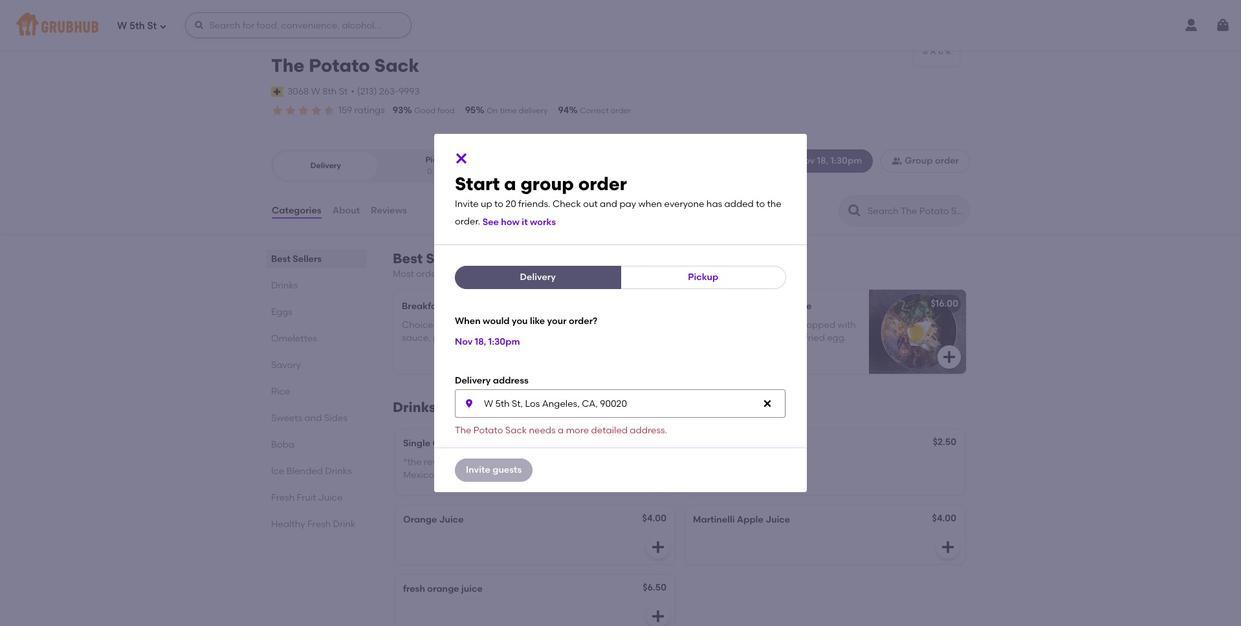 Task type: vqa. For each thing, say whether or not it's contained in the screenshot.


Task type: describe. For each thing, give the bounding box(es) containing it.
(213) 263-9993 button
[[357, 85, 420, 98]]

time
[[500, 106, 517, 115]]

huatusco,
[[587, 457, 630, 468]]

and inside bacon, jalapenos, onions topped with pickled jalapeno and soft fried egg.
[[767, 333, 784, 344]]

house
[[462, 438, 490, 449]]

sweets and sides
[[271, 413, 347, 424]]

boba tab
[[271, 438, 362, 452]]

a inside start a group order invite up to 20 friends. check out and pay when everyone has added to the order.
[[504, 173, 516, 195]]

2 side. from the left
[[640, 333, 660, 344]]

sellers for best sellers
[[293, 254, 322, 265]]

sack for the potato sack needs a more detailed address.
[[505, 425, 527, 436]]

20
[[506, 199, 516, 210]]

drip
[[492, 438, 511, 449]]

juice for martinelli apple juice
[[766, 515, 790, 526]]

address
[[493, 375, 529, 386]]

invite guests
[[466, 464, 522, 475]]

burrito
[[447, 301, 477, 312]]

93
[[393, 105, 403, 116]]

out
[[583, 199, 598, 210]]

martinelli
[[693, 515, 735, 526]]

the inside the choice of meat, cheese, scrambled eggs, tater tots, cheese sauce, pico de gallo on the side. served with choice of side.
[[505, 333, 520, 344]]

check
[[553, 199, 581, 210]]

$4.00 for orange juice
[[642, 513, 667, 524]]

potato for the potato sack needs a more detailed address.
[[474, 425, 503, 436]]

1 vertical spatial nov 18, 1:30pm
[[455, 336, 520, 347]]

st inside button
[[339, 86, 348, 97]]

correct
[[580, 106, 609, 115]]

1 horizontal spatial 1:30pm
[[831, 155, 862, 166]]

1 vertical spatial nov 18, 1:30pm button
[[455, 331, 520, 354]]

see
[[483, 217, 499, 228]]

0.9
[[427, 167, 438, 176]]

3068
[[287, 86, 309, 97]]

0 vertical spatial nov
[[797, 155, 815, 166]]

delivery
[[519, 106, 548, 115]]

single
[[403, 438, 430, 449]]

choice of meat, cheese, scrambled eggs, tater tots, cheese sauce, pico de gallo on the side. served with choice of side.
[[402, 319, 662, 344]]

start a group order invite up to 20 friends. check out and pay when everyone has added to the order.
[[455, 173, 782, 228]]

like
[[530, 316, 545, 327]]

your
[[547, 316, 567, 327]]

pickup 0.9
[[425, 155, 452, 176]]

cheese,
[[474, 319, 508, 330]]

fried
[[805, 333, 825, 344]]

egg.
[[827, 333, 847, 344]]

3068 w 8th st button
[[287, 85, 348, 99]]

fresh orange juice
[[403, 584, 483, 595]]

orange juice
[[403, 515, 464, 526]]

onions
[[772, 319, 801, 330]]

sides
[[324, 413, 347, 424]]

mexico
[[403, 470, 434, 481]]

delivery for delivery button
[[520, 272, 556, 283]]

group order
[[905, 155, 959, 166]]

tots,
[[609, 319, 628, 330]]

pickup for pickup 0.9
[[425, 155, 452, 165]]

fruit
[[297, 492, 316, 503]]

healthy
[[271, 519, 305, 530]]

sweets
[[271, 413, 302, 424]]

nov 18, 1:30pm inside button
[[797, 155, 862, 166]]

with inside bacon, jalapenos, onions topped with pickled jalapeno and soft fried egg.
[[838, 319, 856, 330]]

healthy fresh drink tab
[[271, 518, 362, 531]]

svg image inside main navigation navigation
[[159, 22, 167, 30]]

potato for the potato sack
[[309, 54, 370, 76]]

94
[[558, 105, 569, 116]]

1 horizontal spatial rice
[[792, 301, 812, 312]]

jalapeno bacon fried rice
[[692, 301, 812, 312]]

ice blended drinks tab
[[271, 465, 362, 478]]

savory
[[271, 360, 301, 371]]

reverse
[[424, 457, 456, 468]]

food
[[437, 106, 455, 115]]

group
[[905, 155, 933, 166]]

gallo
[[468, 333, 490, 344]]

on inside the best sellers most ordered on grubhub
[[453, 269, 464, 280]]

159 ratings
[[338, 105, 385, 116]]

the for the potato sack needs a more detailed address.
[[455, 425, 471, 436]]

ratings
[[354, 105, 385, 116]]

w inside main navigation navigation
[[117, 20, 127, 31]]

eggs
[[271, 307, 292, 318]]

everyone
[[664, 199, 704, 210]]

see how it works
[[483, 217, 556, 228]]

de
[[454, 333, 466, 344]]

drinks inside tab
[[271, 280, 298, 291]]

pickled
[[692, 333, 724, 344]]

works
[[530, 217, 556, 228]]

order for group order
[[935, 155, 959, 166]]

the for the potato sack
[[271, 54, 304, 76]]

delivery button
[[455, 266, 621, 289]]

group
[[521, 173, 574, 195]]

ice blended drinks
[[271, 466, 352, 477]]

263-
[[379, 86, 399, 97]]

delivery address
[[455, 375, 529, 386]]

about
[[332, 205, 360, 216]]

about button
[[332, 188, 360, 234]]

choice
[[402, 319, 433, 330]]

it
[[522, 217, 528, 228]]

needs
[[529, 425, 556, 436]]

healthy fresh drink
[[271, 519, 356, 530]]

served
[[544, 333, 574, 344]]

st inside main navigation navigation
[[147, 20, 157, 31]]

fresh fruit juice tab
[[271, 491, 362, 505]]

option group containing pickup
[[271, 150, 493, 183]]

best for best sellers
[[271, 254, 291, 265]]

soda
[[714, 438, 737, 449]]

the potato sack logo image
[[914, 21, 960, 66]]

0 vertical spatial 18,
[[817, 155, 828, 166]]

$4.25
[[643, 437, 667, 448]]

choice
[[597, 333, 627, 344]]

drink
[[333, 519, 356, 530]]

Search The Potato Sack search field
[[866, 205, 965, 217]]

can soda
[[693, 438, 737, 449]]

w 5th st
[[117, 20, 157, 31]]

best for best sellers most ordered on grubhub
[[393, 250, 423, 267]]

on time delivery
[[487, 106, 548, 115]]

order.
[[455, 217, 480, 228]]

0 horizontal spatial 18,
[[475, 336, 486, 347]]

more
[[566, 425, 589, 436]]

the inside start a group order invite up to 20 friends. check out and pay when everyone has added to the order.
[[767, 199, 782, 210]]

best sellers tab
[[271, 252, 362, 266]]

tater
[[586, 319, 607, 330]]



Task type: locate. For each thing, give the bounding box(es) containing it.
to right added
[[756, 199, 765, 210]]

1 vertical spatial pickup
[[688, 272, 718, 283]]

0 vertical spatial drinks
[[271, 280, 298, 291]]

invite inside start a group order invite up to 20 friends. check out and pay when everyone has added to the order.
[[455, 199, 479, 210]]

0 horizontal spatial fresh
[[271, 492, 295, 503]]

0 horizontal spatial of
[[435, 319, 444, 330]]

0 horizontal spatial on
[[453, 269, 464, 280]]

1 vertical spatial rice
[[271, 386, 290, 397]]

savory tab
[[271, 359, 362, 372]]

rice tab
[[271, 385, 362, 399]]

potato up the 8th
[[309, 54, 370, 76]]

orange
[[427, 584, 459, 595]]

$4.00 for martinelli apple juice
[[932, 513, 956, 524]]

reviews
[[371, 205, 407, 216]]

best sellers
[[271, 254, 322, 265]]

0 vertical spatial a
[[504, 173, 516, 195]]

bacon,
[[692, 319, 722, 330]]

invite guests button
[[455, 459, 533, 482]]

1 to from the left
[[494, 199, 503, 210]]

best up drinks tab
[[271, 254, 291, 265]]

order up out on the top left of the page
[[578, 173, 627, 195]]

order right the group
[[935, 155, 959, 166]]

side. down scrambled
[[522, 333, 542, 344]]

•
[[351, 86, 354, 97]]

0 horizontal spatial sellers
[[293, 254, 322, 265]]

the up single origin house drip
[[455, 425, 471, 436]]

invite down house on the bottom left
[[466, 464, 490, 475]]

drinks right blended
[[325, 466, 352, 477]]

order
[[611, 106, 631, 115], [935, 155, 959, 166], [578, 173, 627, 195]]

main navigation navigation
[[0, 0, 1241, 50]]

1 vertical spatial with
[[577, 333, 595, 344]]

best up most on the top of page
[[393, 250, 423, 267]]

sack
[[374, 54, 419, 76], [505, 425, 527, 436]]

2 horizontal spatial and
[[767, 333, 784, 344]]

sellers up ordered on the top left of page
[[426, 250, 471, 267]]

sack up 263-
[[374, 54, 419, 76]]

pickup inside 'button'
[[688, 272, 718, 283]]

2 $4.00 from the left
[[932, 513, 956, 524]]

drinks
[[271, 280, 298, 291], [393, 399, 436, 416], [325, 466, 352, 477]]

pickup up 0.9
[[425, 155, 452, 165]]

people icon image
[[892, 156, 902, 166]]

fresh left 'fruit'
[[271, 492, 295, 503]]

2 vertical spatial drinks
[[325, 466, 352, 477]]

star icon image
[[271, 104, 284, 117], [284, 104, 297, 117], [297, 104, 310, 117], [310, 104, 323, 117], [323, 104, 336, 117], [323, 104, 336, 117]]

1 horizontal spatial sack
[[505, 425, 527, 436]]

1 $4.00 from the left
[[642, 513, 667, 524]]

ordered
[[416, 269, 451, 280]]

nov 18, 1:30pm button up search icon
[[773, 150, 873, 173]]

drinks tab
[[271, 279, 362, 293]]

2 vertical spatial delivery
[[455, 375, 491, 386]]

1 horizontal spatial drinks
[[325, 466, 352, 477]]

1 horizontal spatial potato
[[474, 425, 503, 436]]

on down cheese,
[[492, 333, 503, 344]]

st right the '5th' in the top left of the page
[[147, 20, 157, 31]]

pickup up jalapeno
[[688, 272, 718, 283]]

nov 18, 1:30pm up search icon
[[797, 155, 862, 166]]

drinks up the single
[[393, 399, 436, 416]]

nov 18, 1:30pm down cheese,
[[455, 336, 520, 347]]

0 vertical spatial 1:30pm
[[831, 155, 862, 166]]

0 horizontal spatial to
[[494, 199, 503, 210]]

$6.50
[[643, 583, 667, 594]]

w left the '5th' in the top left of the page
[[117, 20, 127, 31]]

1 vertical spatial w
[[311, 86, 320, 97]]

the down the "you"
[[505, 333, 520, 344]]

1 vertical spatial drinks
[[393, 399, 436, 416]]

to
[[494, 199, 503, 210], [756, 199, 765, 210]]

the potato sack
[[271, 54, 419, 76]]

0 vertical spatial potato
[[309, 54, 370, 76]]

• (213) 263-9993
[[351, 86, 420, 97]]

friends.
[[518, 199, 550, 210]]

order inside start a group order invite up to 20 friends. check out and pay when everyone has added to the order.
[[578, 173, 627, 195]]

0 horizontal spatial drinks
[[271, 280, 298, 291]]

0 vertical spatial sack
[[374, 54, 419, 76]]

0 horizontal spatial rice
[[271, 386, 290, 397]]

sack up drip
[[505, 425, 527, 436]]

1 horizontal spatial on
[[492, 333, 503, 344]]

and left sides
[[304, 413, 322, 424]]

0 horizontal spatial $4.00
[[642, 513, 667, 524]]

search icon image
[[847, 203, 863, 219]]

0 horizontal spatial w
[[117, 20, 127, 31]]

jalapeno
[[726, 333, 765, 344]]

drinks up eggs
[[271, 280, 298, 291]]

to left 20
[[494, 199, 503, 210]]

0 vertical spatial the
[[767, 199, 782, 210]]

0 horizontal spatial 1:30pm
[[488, 336, 520, 347]]

pay
[[620, 199, 636, 210]]

0 vertical spatial invite
[[455, 199, 479, 210]]

0 vertical spatial pickup
[[425, 155, 452, 165]]

1 horizontal spatial 18,
[[817, 155, 828, 166]]

potato up house on the bottom left
[[474, 425, 503, 436]]

1 horizontal spatial w
[[311, 86, 320, 97]]

1 vertical spatial potato
[[474, 425, 503, 436]]

with
[[838, 319, 856, 330], [577, 333, 595, 344]]

detailed
[[591, 425, 628, 436]]

delivery left address
[[455, 375, 491, 386]]

fried
[[767, 301, 790, 312]]

0 vertical spatial and
[[600, 199, 617, 210]]

1 horizontal spatial to
[[756, 199, 765, 210]]

1:30pm down cheese,
[[488, 336, 520, 347]]

reviews button
[[370, 188, 408, 234]]

delivery
[[310, 161, 341, 170], [520, 272, 556, 283], [455, 375, 491, 386]]

added
[[724, 199, 754, 210]]

1 vertical spatial the
[[455, 425, 471, 436]]

most
[[393, 269, 414, 280]]

single origin house drip
[[403, 438, 511, 449]]

martinelli apple juice
[[693, 515, 790, 526]]

sellers inside tab
[[293, 254, 322, 265]]

nov 18, 1:30pm button down cheese,
[[455, 331, 520, 354]]

1 horizontal spatial best
[[393, 250, 423, 267]]

kassandra"
[[535, 457, 585, 468]]

best inside tab
[[271, 254, 291, 265]]

eggs tab
[[271, 305, 362, 319]]

when
[[455, 316, 481, 327]]

svg image
[[1215, 17, 1231, 33], [194, 20, 205, 30], [454, 151, 469, 166], [650, 540, 666, 555], [940, 540, 956, 555]]

sack for the potato sack
[[374, 54, 419, 76]]

juice for fresh fruit juice
[[318, 492, 343, 503]]

1 vertical spatial and
[[767, 333, 784, 344]]

0 horizontal spatial and
[[304, 413, 322, 424]]

best inside the best sellers most ordered on grubhub
[[393, 250, 423, 267]]

1 vertical spatial of
[[629, 333, 638, 344]]

rice right the fried
[[792, 301, 812, 312]]

invite inside 'button'
[[466, 464, 490, 475]]

1 horizontal spatial a
[[558, 425, 564, 436]]

1 horizontal spatial pickup
[[688, 272, 718, 283]]

soft
[[786, 333, 803, 344]]

0 vertical spatial on
[[453, 269, 464, 280]]

1 horizontal spatial the
[[767, 199, 782, 210]]

0 horizontal spatial best
[[271, 254, 291, 265]]

sellers for best sellers most ordered on grubhub
[[426, 250, 471, 267]]

order right correct
[[611, 106, 631, 115]]

1 horizontal spatial side.
[[640, 333, 660, 344]]

*the
[[403, 457, 422, 468]]

(213)
[[357, 86, 377, 97]]

juice inside fresh fruit juice tab
[[318, 492, 343, 503]]

how
[[501, 217, 520, 228]]

0 horizontal spatial the
[[505, 333, 520, 344]]

start
[[455, 173, 500, 195]]

fresh inside healthy fresh drink tab
[[307, 519, 331, 530]]

1 horizontal spatial fresh
[[307, 519, 331, 530]]

guests
[[493, 464, 522, 475]]

juice right orange
[[439, 515, 464, 526]]

bacon, jalapenos, onions topped with pickled jalapeno and soft fried egg.
[[692, 319, 856, 344]]

1 vertical spatial 1:30pm
[[488, 336, 520, 347]]

0 vertical spatial delivery
[[310, 161, 341, 170]]

sweets and sides tab
[[271, 412, 362, 425]]

5th
[[129, 20, 145, 31]]

2 horizontal spatial juice
[[766, 515, 790, 526]]

with inside the choice of meat, cheese, scrambled eggs, tater tots, cheese sauce, pico de gallo on the side. served with choice of side.
[[577, 333, 595, 344]]

1 vertical spatial on
[[492, 333, 503, 344]]

would
[[483, 316, 510, 327]]

and right out on the top left of the page
[[600, 199, 617, 210]]

has
[[707, 199, 722, 210]]

1 side. from the left
[[522, 333, 542, 344]]

good food
[[414, 106, 455, 115]]

1 horizontal spatial st
[[339, 86, 348, 97]]

juice right apple
[[766, 515, 790, 526]]

1 vertical spatial sack
[[505, 425, 527, 436]]

omelettes tab
[[271, 332, 362, 346]]

delivery for delivery address
[[455, 375, 491, 386]]

orange
[[403, 515, 437, 526]]

jalapeno bacon fried rice image
[[869, 290, 966, 374]]

1 horizontal spatial with
[[838, 319, 856, 330]]

1 horizontal spatial juice
[[439, 515, 464, 526]]

1 horizontal spatial nov
[[797, 155, 815, 166]]

1 vertical spatial a
[[558, 425, 564, 436]]

1 vertical spatial fresh
[[307, 519, 331, 530]]

0 horizontal spatial pickup
[[425, 155, 452, 165]]

svg image
[[159, 22, 167, 30], [942, 350, 957, 365], [464, 399, 474, 409], [762, 399, 773, 409], [650, 609, 666, 625]]

cheese
[[631, 319, 662, 330]]

2 horizontal spatial delivery
[[520, 272, 556, 283]]

0 horizontal spatial nov 18, 1:30pm button
[[455, 331, 520, 354]]

sellers inside the best sellers most ordered on grubhub
[[426, 250, 471, 267]]

drinks inside tab
[[325, 466, 352, 477]]

with down order?
[[577, 333, 595, 344]]

1 vertical spatial st
[[339, 86, 348, 97]]

9993
[[399, 86, 420, 97]]

rice
[[792, 301, 812, 312], [271, 386, 290, 397]]

subscription pass image
[[271, 87, 284, 97]]

order inside 'button'
[[935, 155, 959, 166]]

2 horizontal spatial drinks
[[393, 399, 436, 416]]

fresh inside fresh fruit juice tab
[[271, 492, 295, 503]]

orangutan
[[458, 457, 505, 468]]

1 horizontal spatial and
[[600, 199, 617, 210]]

of
[[435, 319, 444, 330], [629, 333, 638, 344]]

delivery up like
[[520, 272, 556, 283]]

w left the 8th
[[311, 86, 320, 97]]

w inside button
[[311, 86, 320, 97]]

0 vertical spatial with
[[838, 319, 856, 330]]

2 vertical spatial and
[[304, 413, 322, 424]]

the right added
[[767, 199, 782, 210]]

0 vertical spatial nov 18, 1:30pm
[[797, 155, 862, 166]]

1 vertical spatial order
[[935, 155, 959, 166]]

0 vertical spatial of
[[435, 319, 444, 330]]

1 horizontal spatial of
[[629, 333, 638, 344]]

0 horizontal spatial delivery
[[310, 161, 341, 170]]

$16.00
[[931, 299, 958, 310]]

side. down 'cheese'
[[640, 333, 660, 344]]

delivery up about
[[310, 161, 341, 170]]

invite
[[455, 199, 479, 210], [466, 464, 490, 475]]

boba
[[271, 439, 295, 450]]

correct order
[[580, 106, 631, 115]]

1 horizontal spatial the
[[455, 425, 471, 436]]

0 horizontal spatial a
[[504, 173, 516, 195]]

1:30pm left the people icon
[[831, 155, 862, 166]]

1 vertical spatial 18,
[[475, 336, 486, 347]]

1 horizontal spatial $4.00
[[932, 513, 956, 524]]

0 horizontal spatial sack
[[374, 54, 419, 76]]

and inside start a group order invite up to 20 friends. check out and pay when everyone has added to the order.
[[600, 199, 617, 210]]

breakfast burrito
[[402, 301, 477, 312]]

of up the pico at the left
[[435, 319, 444, 330]]

pickup for pickup
[[688, 272, 718, 283]]

0 horizontal spatial side.
[[522, 333, 542, 344]]

0 vertical spatial order
[[611, 106, 631, 115]]

"finca
[[507, 457, 533, 468]]

breakfast
[[402, 301, 445, 312]]

a left more in the bottom left of the page
[[558, 425, 564, 436]]

order for correct order
[[611, 106, 631, 115]]

a up 20
[[504, 173, 516, 195]]

on inside the choice of meat, cheese, scrambled eggs, tater tots, cheese sauce, pico de gallo on the side. served with choice of side.
[[492, 333, 503, 344]]

the up 3068
[[271, 54, 304, 76]]

0 vertical spatial w
[[117, 20, 127, 31]]

1 horizontal spatial nov 18, 1:30pm button
[[773, 150, 873, 173]]

eggs,
[[560, 319, 584, 330]]

1 horizontal spatial nov 18, 1:30pm
[[797, 155, 862, 166]]

the
[[767, 199, 782, 210], [505, 333, 520, 344]]

Search Address search field
[[455, 390, 786, 418]]

up
[[481, 199, 492, 210]]

on right ordered on the top left of page
[[453, 269, 464, 280]]

0 horizontal spatial st
[[147, 20, 157, 31]]

topped
[[803, 319, 835, 330]]

when
[[638, 199, 662, 210]]

option group
[[271, 150, 493, 183]]

0 horizontal spatial juice
[[318, 492, 343, 503]]

and inside tab
[[304, 413, 322, 424]]

with up egg.
[[838, 319, 856, 330]]

ice
[[271, 466, 284, 477]]

0 vertical spatial rice
[[792, 301, 812, 312]]

0 vertical spatial st
[[147, 20, 157, 31]]

juice
[[318, 492, 343, 503], [439, 515, 464, 526], [766, 515, 790, 526]]

1 horizontal spatial delivery
[[455, 375, 491, 386]]

omelettes
[[271, 333, 317, 344]]

st left •
[[339, 86, 348, 97]]

0 horizontal spatial nov 18, 1:30pm
[[455, 336, 520, 347]]

delivery inside button
[[520, 272, 556, 283]]

and down onions
[[767, 333, 784, 344]]

can
[[693, 438, 712, 449]]

rice down savory
[[271, 386, 290, 397]]

rice inside rice tab
[[271, 386, 290, 397]]

3068 w 8th st
[[287, 86, 348, 97]]

0 horizontal spatial nov
[[455, 336, 473, 347]]

0 horizontal spatial potato
[[309, 54, 370, 76]]

bacon
[[737, 301, 765, 312]]

address.
[[630, 425, 667, 436]]

sauce,
[[402, 333, 431, 344]]

0 vertical spatial the
[[271, 54, 304, 76]]

jalapeno
[[692, 301, 734, 312]]

on
[[453, 269, 464, 280], [492, 333, 503, 344]]

good
[[414, 106, 436, 115]]

1 vertical spatial the
[[505, 333, 520, 344]]

1 vertical spatial invite
[[466, 464, 490, 475]]

fresh left drink
[[307, 519, 331, 530]]

fresh
[[403, 584, 425, 595]]

0 horizontal spatial the
[[271, 54, 304, 76]]

sellers up drinks tab
[[293, 254, 322, 265]]

2 to from the left
[[756, 199, 765, 210]]

of down 'cheese'
[[629, 333, 638, 344]]

meat,
[[446, 319, 472, 330]]

nov 18, 1:30pm
[[797, 155, 862, 166], [455, 336, 520, 347]]

order?
[[569, 316, 597, 327]]

2 vertical spatial order
[[578, 173, 627, 195]]

invite up order. on the left of page
[[455, 199, 479, 210]]

juice right 'fruit'
[[318, 492, 343, 503]]



